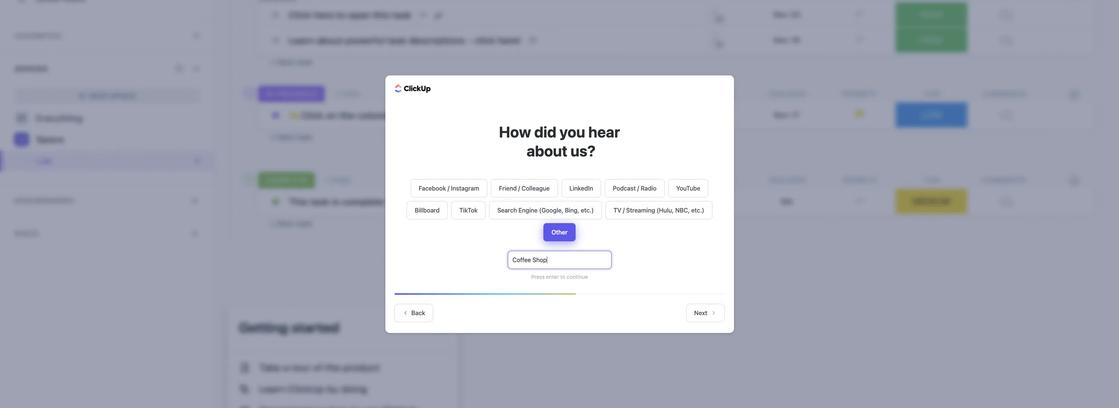 Task type: describe. For each thing, give the bounding box(es) containing it.
did
[[534, 123, 557, 140]]

1 etc.) from the left
[[581, 207, 594, 214]]

to
[[561, 274, 566, 280]]

search
[[498, 207, 517, 214]]

/ for facebook
[[448, 185, 450, 192]]

tiktok
[[460, 207, 478, 214]]

other button
[[544, 223, 576, 241]]

/ for friend
[[518, 185, 520, 192]]

facebook / instagram
[[419, 185, 479, 192]]

tv
[[614, 207, 622, 214]]

facebook
[[419, 185, 446, 192]]

/ for podcast
[[638, 185, 639, 192]]

how
[[499, 123, 531, 140]]

next
[[695, 310, 708, 316]]

back button
[[394, 304, 433, 322]]

how did you hear about us?
[[499, 123, 620, 159]]

podcast / radio button
[[605, 179, 665, 197]]

continue
[[567, 274, 588, 280]]

search engine (google, bing, etc.)
[[498, 207, 594, 214]]

tiktok button
[[452, 201, 486, 219]]

engine
[[519, 207, 538, 214]]

search engine (google, bing, etc.) button
[[490, 201, 602, 219]]

facebook / instagram button
[[411, 179, 487, 197]]

you
[[560, 123, 586, 140]]

friend
[[499, 185, 517, 192]]

about
[[527, 142, 568, 159]]

youtube button
[[669, 179, 709, 197]]

press enter to continue
[[531, 274, 588, 280]]

Please specify... field
[[508, 251, 612, 269]]

colleague
[[522, 185, 550, 192]]

(google,
[[539, 207, 564, 214]]

instagram
[[451, 185, 479, 192]]

bing,
[[565, 207, 580, 214]]

hear
[[589, 123, 620, 140]]

billboard
[[415, 207, 440, 214]]

streaming
[[626, 207, 655, 214]]



Task type: vqa. For each thing, say whether or not it's contained in the screenshot.
the / in the Facebook / Instagram button
yes



Task type: locate. For each thing, give the bounding box(es) containing it.
tv / streaming (hulu, nbc, etc.) button
[[606, 201, 713, 219]]

friend / colleague
[[499, 185, 550, 192]]

linkedin
[[570, 185, 593, 192]]

podcast
[[613, 185, 636, 192]]

press
[[531, 274, 545, 280]]

linkedin button
[[562, 179, 601, 197]]

1 horizontal spatial etc.)
[[692, 207, 705, 214]]

nbc,
[[676, 207, 690, 214]]

/
[[448, 185, 450, 192], [518, 185, 520, 192], [638, 185, 639, 192], [623, 207, 625, 214]]

billboard button
[[407, 201, 448, 219]]

/ left radio
[[638, 185, 639, 192]]

radio
[[641, 185, 657, 192]]

back
[[412, 310, 425, 316]]

other
[[552, 229, 568, 236]]

/ right friend
[[518, 185, 520, 192]]

clickup logo image
[[395, 84, 431, 93]]

next button
[[687, 304, 725, 322]]

/ right tv
[[623, 207, 625, 214]]

friend / colleague button
[[491, 179, 558, 197]]

(hulu,
[[657, 207, 674, 214]]

us?
[[571, 142, 596, 159]]

/ for tv
[[623, 207, 625, 214]]

enter
[[546, 274, 559, 280]]

etc.) right the "nbc,"
[[692, 207, 705, 214]]

0 horizontal spatial etc.)
[[581, 207, 594, 214]]

etc.) right bing,
[[581, 207, 594, 214]]

youtube
[[677, 185, 701, 192]]

podcast / radio
[[613, 185, 657, 192]]

/ right facebook
[[448, 185, 450, 192]]

2 etc.) from the left
[[692, 207, 705, 214]]

tv / streaming (hulu, nbc, etc.)
[[614, 207, 705, 214]]

etc.)
[[581, 207, 594, 214], [692, 207, 705, 214]]



